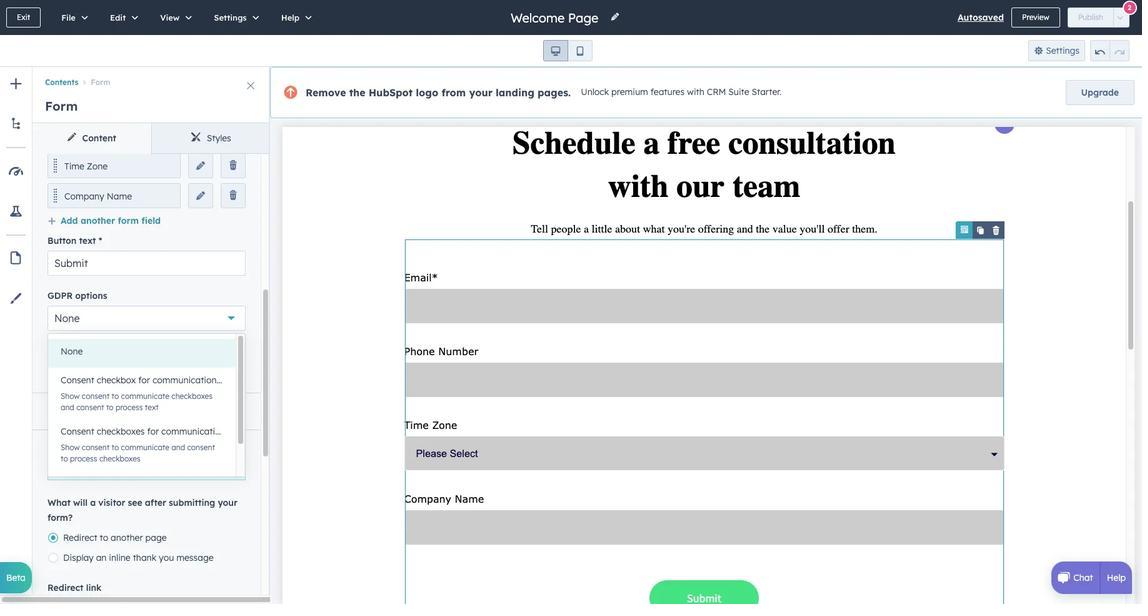 Task type: locate. For each thing, give the bounding box(es) containing it.
text inside consent checkbox for communications; form submit as consent to process show consent to communicate checkboxes and consent to process text
[[145, 403, 159, 412]]

0 vertical spatial consent
[[61, 375, 94, 386]]

redirect to another page
[[63, 532, 167, 543]]

you for thank you
[[78, 406, 94, 417]]

1 vertical spatial form
[[45, 98, 78, 114]]

you up note:
[[78, 406, 94, 417]]

1 horizontal spatial process
[[116, 403, 143, 412]]

form inside consent checkbox for communications; form submit as consent to process show consent to communicate checkboxes and consent to process text
[[226, 375, 245, 386]]

will
[[166, 449, 179, 460], [73, 497, 88, 508]]

0 horizontal spatial help
[[281, 13, 300, 23]]

1 horizontal spatial settings button
[[1029, 40, 1086, 61]]

only.
[[102, 461, 120, 473]]

1 horizontal spatial form
[[91, 78, 111, 87]]

0 vertical spatial will
[[166, 449, 179, 460]]

0 vertical spatial none
[[54, 312, 80, 324]]

0 horizontal spatial will
[[73, 497, 88, 508]]

starter.
[[752, 86, 782, 98]]

list box
[[48, 334, 368, 510]]

exit
[[17, 13, 30, 22]]

show up the this
[[61, 443, 80, 452]]

none inside button
[[61, 346, 83, 357]]

0 horizontal spatial text
[[79, 235, 96, 246]]

and
[[61, 403, 74, 412], [232, 426, 248, 437], [172, 443, 185, 452]]

0 vertical spatial your
[[469, 86, 493, 99]]

consent inside the "consent checkboxes for communications and processing show consent to communicate and consent to process checkboxes"
[[61, 426, 94, 437]]

beta button
[[0, 562, 32, 593]]

2 communicate from the top
[[121, 443, 169, 452]]

1 vertical spatial for
[[147, 426, 159, 437]]

none down gdpr on the left of page
[[54, 312, 80, 324]]

you
[[78, 406, 94, 417], [114, 449, 129, 460], [159, 552, 174, 563]]

settings
[[214, 13, 247, 23], [1046, 45, 1080, 56]]

0 vertical spatial and
[[61, 403, 74, 412]]

1 horizontal spatial help
[[1107, 572, 1126, 583]]

1 horizontal spatial and
[[172, 443, 185, 452]]

thank up only.
[[86, 449, 111, 460]]

content link
[[33, 123, 151, 153]]

processing
[[251, 426, 295, 437]]

you right the thank
[[159, 552, 174, 563]]

for inside the "consent checkboxes for communications and processing show consent to communicate and consent to process checkboxes"
[[147, 426, 159, 437]]

form inside none tab panel
[[118, 215, 139, 226]]

redirect left link at left bottom
[[48, 582, 84, 593]]

2 horizontal spatial and
[[232, 426, 248, 437]]

page
[[78, 461, 99, 473], [145, 532, 167, 543]]

form left the submit
[[226, 375, 245, 386]]

2 consent from the top
[[61, 426, 94, 437]]

settings right view button
[[214, 13, 247, 23]]

settings
[[131, 449, 164, 460]]

1 horizontal spatial settings
[[1046, 45, 1080, 56]]

0 vertical spatial checkboxes
[[172, 391, 213, 401]]

what will a visitor see after submitting your form? element
[[48, 528, 246, 568]]

communicate inside the "consent checkboxes for communications and processing show consent to communicate and consent to process checkboxes"
[[121, 443, 169, 452]]

communications
[[161, 426, 230, 437]]

group up pages.
[[543, 40, 593, 61]]

your right from
[[469, 86, 493, 99]]

1 vertical spatial page
[[145, 532, 167, 543]]

communicate inside consent checkbox for communications; form submit as consent to process show consent to communicate checkboxes and consent to process text
[[121, 391, 169, 401]]

checkboxes down communications;
[[172, 391, 213, 401]]

process inside the "consent checkboxes for communications and processing show consent to communicate and consent to process checkboxes"
[[70, 454, 97, 463]]

your
[[469, 86, 493, 99], [218, 497, 238, 508]]

0 horizontal spatial form
[[118, 215, 139, 226]]

inline
[[109, 552, 131, 563]]

None text field
[[48, 251, 246, 276]]

form down 'contents'
[[45, 98, 78, 114]]

content
[[82, 133, 116, 144]]

another down company name
[[81, 215, 115, 226]]

2 vertical spatial checkboxes
[[99, 454, 140, 463]]

page up the thank
[[145, 532, 167, 543]]

consent inside consent checkbox for communications; form submit as consent to process show consent to communicate checkboxes and consent to process text
[[61, 375, 94, 386]]

2 show from the top
[[61, 443, 80, 452]]

1 vertical spatial process
[[116, 403, 143, 412]]

1 vertical spatial you
[[114, 449, 129, 460]]

1 vertical spatial your
[[218, 497, 238, 508]]

and down prevention)
[[61, 403, 74, 412]]

for up settings
[[147, 426, 159, 437]]

1 consent from the top
[[61, 375, 94, 386]]

visitor
[[98, 497, 125, 508]]

you up only.
[[114, 449, 129, 460]]

settings button
[[201, 0, 268, 35], [1029, 40, 1086, 61]]

thank for thank you
[[48, 406, 75, 417]]

form
[[118, 215, 139, 226], [226, 375, 245, 386]]

1 vertical spatial will
[[73, 497, 88, 508]]

company
[[64, 191, 104, 202]]

1 vertical spatial consent
[[61, 426, 94, 437]]

0 vertical spatial process
[[336, 375, 368, 386]]

link
[[86, 582, 102, 593]]

1 horizontal spatial you
[[114, 449, 129, 460]]

1 vertical spatial thank
[[86, 449, 111, 460]]

page down note:
[[78, 461, 99, 473]]

for for checkbox
[[138, 375, 150, 386]]

1 vertical spatial checkboxes
[[97, 426, 145, 437]]

thank up note:
[[48, 406, 75, 417]]

1 horizontal spatial form
[[226, 375, 245, 386]]

1 vertical spatial help
[[1107, 572, 1126, 583]]

navigation containing contents
[[33, 67, 270, 89]]

2 vertical spatial and
[[172, 443, 185, 452]]

help
[[281, 13, 300, 23], [1107, 572, 1126, 583]]

2
[[1128, 3, 1132, 12]]

will inside the what will a visitor see after submitting your form?
[[73, 497, 88, 508]]

styles
[[207, 133, 231, 144]]

message
[[176, 552, 214, 563]]

file button
[[48, 0, 97, 35]]

submitting
[[169, 497, 215, 508]]

redirect inside what will a visitor see after submitting your form? element
[[63, 532, 97, 543]]

redirect up display
[[63, 532, 97, 543]]

1 vertical spatial and
[[232, 426, 248, 437]]

and down caret icon at the left
[[232, 426, 248, 437]]

1 show from the top
[[61, 391, 80, 401]]

another up inline
[[111, 532, 143, 543]]

publish group
[[1068, 8, 1130, 28]]

text up consent checkboxes for communications and processing button
[[145, 403, 159, 412]]

thank
[[133, 552, 156, 563]]

0 horizontal spatial settings
[[214, 13, 247, 23]]

form
[[91, 78, 111, 87], [45, 98, 78, 114]]

add another form field
[[61, 215, 161, 226]]

1 vertical spatial settings
[[1046, 45, 1080, 56]]

1 horizontal spatial will
[[166, 449, 179, 460]]

process
[[336, 375, 368, 386], [116, 403, 143, 412], [70, 454, 97, 463]]

your right submitting
[[218, 497, 238, 508]]

group
[[543, 40, 593, 61], [1091, 40, 1130, 61]]

premium
[[612, 86, 648, 98]]

consent down thank you
[[61, 426, 94, 437]]

1 vertical spatial text
[[145, 403, 159, 412]]

communicate down "thank you" dropdown button
[[121, 443, 169, 452]]

pages.
[[538, 86, 571, 99]]

checkboxes up visitor
[[99, 454, 140, 463]]

1 horizontal spatial your
[[469, 86, 493, 99]]

1 vertical spatial settings button
[[1029, 40, 1086, 61]]

with
[[687, 86, 705, 98]]

0 horizontal spatial thank
[[48, 406, 75, 417]]

thank inside dropdown button
[[48, 406, 75, 417]]

add
[[61, 215, 78, 226]]

checkboxes
[[172, 391, 213, 401], [97, 426, 145, 437], [99, 454, 140, 463]]

note:
[[61, 449, 84, 460]]

1 horizontal spatial text
[[145, 403, 159, 412]]

0 vertical spatial show
[[61, 391, 80, 401]]

none text field inside none tab panel
[[48, 251, 246, 276]]

preview button
[[1012, 8, 1060, 28]]

will left a
[[73, 497, 88, 508]]

0 horizontal spatial form
[[45, 98, 78, 114]]

and down communications
[[172, 443, 185, 452]]

settings down preview button
[[1046, 45, 1080, 56]]

form right contents button
[[91, 78, 111, 87]]

display an inline thank you message
[[63, 552, 214, 563]]

1 vertical spatial form
[[226, 375, 245, 386]]

you inside dropdown button
[[78, 406, 94, 417]]

0 vertical spatial for
[[138, 375, 150, 386]]

help inside button
[[281, 13, 300, 23]]

none up prevention)
[[61, 346, 83, 357]]

group down publish group
[[1091, 40, 1130, 61]]

button text element
[[48, 251, 246, 276]]

0 vertical spatial settings button
[[201, 0, 268, 35]]

1 vertical spatial redirect
[[48, 582, 84, 593]]

0 vertical spatial help
[[281, 13, 300, 23]]

none
[[54, 312, 80, 324], [61, 346, 83, 357]]

checkboxes up the thank you settings will apply to this page only.
[[97, 426, 145, 437]]

time
[[64, 160, 84, 172]]

0 vertical spatial form
[[91, 78, 111, 87]]

consent down prevention)
[[61, 375, 94, 386]]

0 vertical spatial redirect
[[63, 532, 97, 543]]

checkbox
[[97, 375, 136, 386]]

form left field
[[118, 215, 139, 226]]

contents button
[[45, 78, 78, 87]]

1 vertical spatial show
[[61, 443, 80, 452]]

text
[[79, 235, 96, 246], [145, 403, 159, 412]]

checkboxes inside consent checkbox for communications; form submit as consent to process show consent to communicate checkboxes and consent to process text
[[172, 391, 213, 401]]

the
[[349, 86, 366, 99]]

you inside the thank you settings will apply to this page only.
[[114, 449, 129, 460]]

0 horizontal spatial you
[[78, 406, 94, 417]]

tab list
[[33, 123, 270, 154]]

thank inside the thank you settings will apply to this page only.
[[86, 449, 111, 460]]

0 horizontal spatial your
[[218, 497, 238, 508]]

for inside consent checkbox for communications; form submit as consent to process show consent to communicate checkboxes and consent to process text
[[138, 375, 150, 386]]

another inside what will a visitor see after submitting your form? element
[[111, 532, 143, 543]]

0 vertical spatial you
[[78, 406, 94, 417]]

0 vertical spatial thank
[[48, 406, 75, 417]]

0 vertical spatial page
[[78, 461, 99, 473]]

1 communicate from the top
[[121, 391, 169, 401]]

your inside the what will a visitor see after submitting your form?
[[218, 497, 238, 508]]

and inside consent checkbox for communications; form submit as consent to process show consent to communicate checkboxes and consent to process text
[[61, 403, 74, 412]]

landing
[[496, 86, 535, 99]]

apply
[[182, 449, 205, 460]]

redirect link
[[48, 582, 102, 593]]

0 horizontal spatial page
[[78, 461, 99, 473]]

navigation
[[33, 67, 270, 89]]

1 vertical spatial none
[[61, 346, 83, 357]]

1 vertical spatial communicate
[[121, 443, 169, 452]]

communicate down checkbox at left
[[121, 391, 169, 401]]

2 vertical spatial process
[[70, 454, 97, 463]]

0 vertical spatial text
[[79, 235, 96, 246]]

2 horizontal spatial you
[[159, 552, 174, 563]]

0 horizontal spatial process
[[70, 454, 97, 463]]

0 horizontal spatial group
[[543, 40, 593, 61]]

show up thank you
[[61, 391, 80, 401]]

0 vertical spatial form
[[118, 215, 139, 226]]

list box containing none
[[48, 334, 368, 510]]

for right checkbox at left
[[138, 375, 150, 386]]

will left the apply
[[166, 449, 179, 460]]

text right button at top
[[79, 235, 96, 246]]

0 horizontal spatial settings button
[[201, 0, 268, 35]]

0 horizontal spatial and
[[61, 403, 74, 412]]

None field
[[510, 9, 603, 26]]

to
[[325, 375, 334, 386], [112, 391, 119, 401], [106, 403, 114, 412], [112, 443, 119, 452], [207, 449, 216, 460], [61, 454, 68, 463], [100, 532, 108, 543]]

1 horizontal spatial group
[[1091, 40, 1130, 61]]

1 vertical spatial another
[[111, 532, 143, 543]]

publish button
[[1068, 8, 1114, 28]]

1 horizontal spatial page
[[145, 532, 167, 543]]

1 horizontal spatial thank
[[86, 449, 111, 460]]

2 vertical spatial you
[[159, 552, 174, 563]]

0 vertical spatial communicate
[[121, 391, 169, 401]]



Task type: vqa. For each thing, say whether or not it's contained in the screenshot.
bottommost for
yes



Task type: describe. For each thing, give the bounding box(es) containing it.
(spam
[[92, 346, 119, 357]]

thank you settings will apply to this page only.
[[61, 449, 216, 473]]

unlock
[[581, 86, 609, 98]]

0 vertical spatial another
[[81, 215, 115, 226]]

form?
[[48, 512, 73, 523]]

2 group from the left
[[1091, 40, 1130, 61]]

an
[[96, 552, 107, 563]]

features
[[651, 86, 685, 98]]

none button
[[48, 339, 236, 364]]

page inside the thank you settings will apply to this page only.
[[78, 461, 99, 473]]

form inside navigation
[[91, 78, 111, 87]]

see
[[128, 497, 142, 508]]

options
[[75, 290, 107, 301]]

consent checkboxes for communications and processing show consent to communicate and consent to process checkboxes
[[61, 426, 295, 463]]

edit
[[110, 13, 126, 23]]

from
[[442, 86, 466, 99]]

submit
[[248, 375, 276, 386]]

prevention)
[[48, 361, 98, 372]]

view button
[[147, 0, 201, 35]]

checkboxes for communications
[[99, 454, 140, 463]]

upgrade
[[1082, 87, 1119, 98]]

none inside popup button
[[54, 312, 80, 324]]

crm
[[707, 86, 726, 98]]

consent checkboxes for communications and processing button
[[48, 419, 295, 444]]

redirect for redirect to another page
[[63, 532, 97, 543]]

none tab panel
[[33, 0, 270, 604]]

consent checkbox for communications; form submit as consent to process show consent to communicate checkboxes and consent to process text
[[61, 375, 368, 412]]

button text
[[48, 235, 96, 246]]

close image
[[247, 82, 255, 89]]

logo
[[416, 86, 439, 99]]

text inside none tab panel
[[79, 235, 96, 246]]

exit link
[[6, 8, 41, 28]]

thank you button
[[48, 393, 246, 429]]

2 horizontal spatial process
[[336, 375, 368, 386]]

thank you
[[48, 406, 94, 417]]

styles link
[[151, 123, 270, 153]]

as
[[278, 375, 288, 386]]

tab list containing content
[[33, 123, 270, 154]]

consent for consent checkboxes for communications and processing
[[61, 426, 94, 437]]

company name
[[64, 191, 132, 202]]

this
[[61, 461, 75, 473]]

autosaved button
[[958, 10, 1004, 25]]

1 group from the left
[[543, 40, 593, 61]]

autosaved
[[958, 12, 1004, 23]]

display
[[63, 552, 94, 563]]

time zone
[[64, 160, 108, 172]]

checkboxes for communications;
[[172, 391, 213, 401]]

0 vertical spatial settings
[[214, 13, 247, 23]]

chat
[[1074, 572, 1094, 583]]

view
[[160, 13, 180, 23]]

for for checkboxes
[[147, 426, 159, 437]]

to inside the thank you settings will apply to this page only.
[[207, 449, 216, 460]]

add another form field button
[[48, 215, 161, 226]]

to inside what will a visitor see after submitting your form? element
[[100, 532, 108, 543]]

help button
[[268, 0, 321, 35]]

form button
[[78, 78, 111, 87]]

contents
[[45, 78, 78, 87]]

preview
[[1022, 13, 1050, 22]]

beta
[[6, 572, 26, 583]]

consent for consent checkbox for communications; form submit as consent to process
[[61, 375, 94, 386]]

zone
[[87, 160, 108, 172]]

gdpr
[[48, 290, 73, 301]]

edit button
[[97, 0, 147, 35]]

will inside the thank you settings will apply to this page only.
[[166, 449, 179, 460]]

publish
[[1079, 13, 1104, 22]]

hubspot
[[369, 86, 413, 99]]

you for thank you settings will apply to this page only.
[[114, 449, 129, 460]]

captcha
[[48, 346, 90, 357]]

a
[[90, 497, 96, 508]]

remove the hubspot logo from your landing pages.
[[306, 86, 571, 99]]

what will a visitor see after submitting your form?
[[48, 497, 238, 523]]

show inside the "consent checkboxes for communications and processing show consent to communicate and consent to process checkboxes"
[[61, 443, 80, 452]]

upgrade link
[[1066, 80, 1135, 105]]

remove
[[306, 86, 346, 99]]

thank for thank you settings will apply to this page only.
[[86, 449, 111, 460]]

communications;
[[153, 375, 223, 386]]

unlock premium features with crm suite starter.
[[581, 86, 782, 98]]

name
[[107, 191, 132, 202]]

caret image
[[236, 405, 243, 418]]

captcha (spam prevention)
[[48, 346, 119, 372]]

suite
[[729, 86, 750, 98]]

what
[[48, 497, 71, 508]]

redirect for redirect link
[[48, 582, 84, 593]]

none button
[[48, 306, 246, 331]]

gdpr options
[[48, 290, 107, 301]]

show inside consent checkbox for communications; form submit as consent to process show consent to communicate checkboxes and consent to process text
[[61, 391, 80, 401]]

file
[[61, 13, 76, 23]]

button
[[48, 235, 77, 246]]

field
[[141, 215, 161, 226]]

consent checkbox for communications; form submit as consent to process button
[[48, 368, 368, 393]]

page inside what will a visitor see after submitting your form? element
[[145, 532, 167, 543]]

after
[[145, 497, 166, 508]]



